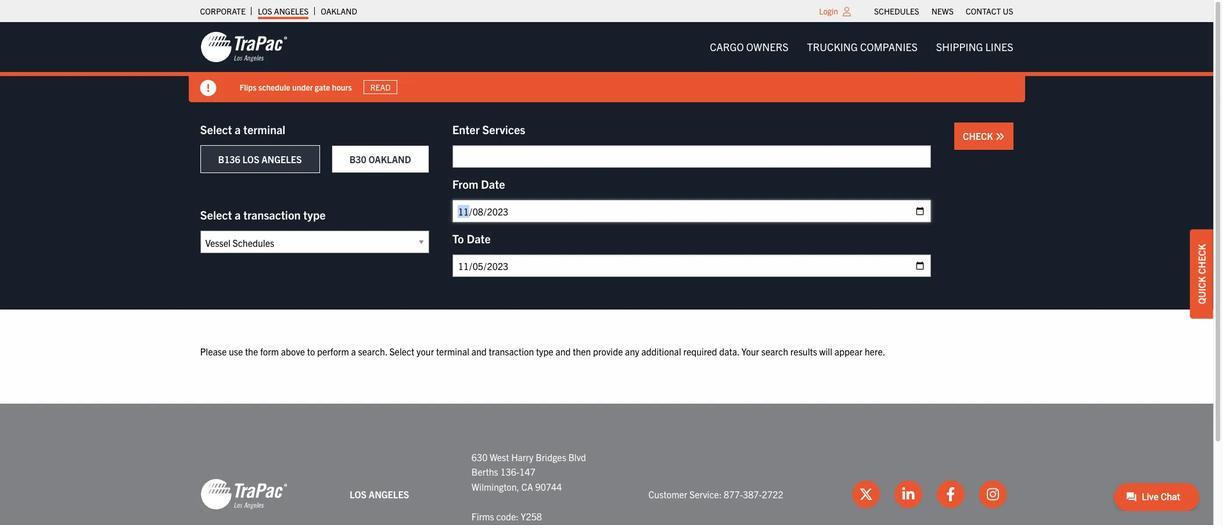 Task type: locate. For each thing, give the bounding box(es) containing it.
schedules
[[874, 6, 920, 16]]

check button
[[955, 123, 1014, 150]]

quick check link
[[1191, 230, 1214, 319]]

flips schedule under gate hours
[[240, 82, 352, 92]]

0 vertical spatial los
[[258, 6, 272, 16]]

a left search.
[[351, 346, 356, 357]]

1 horizontal spatial transaction
[[489, 346, 534, 357]]

and right 'your'
[[472, 346, 487, 357]]

check inside button
[[963, 130, 996, 142]]

1 vertical spatial select
[[200, 207, 232, 222]]

0 horizontal spatial terminal
[[243, 122, 286, 137]]

transaction
[[243, 207, 301, 222], [489, 346, 534, 357]]

a up "b136"
[[235, 122, 241, 137]]

trucking companies
[[807, 40, 918, 53]]

0 vertical spatial a
[[235, 122, 241, 137]]

under
[[292, 82, 313, 92]]

1 los angeles image from the top
[[200, 31, 287, 63]]

0 horizontal spatial transaction
[[243, 207, 301, 222]]

0 vertical spatial type
[[303, 207, 326, 222]]

terminal up b136 los angeles
[[243, 122, 286, 137]]

solid image inside check button
[[996, 132, 1005, 141]]

1 horizontal spatial type
[[536, 346, 554, 357]]

1 horizontal spatial solid image
[[996, 132, 1005, 141]]

terminal right 'your'
[[436, 346, 469, 357]]

2 and from the left
[[556, 346, 571, 357]]

1 horizontal spatial terminal
[[436, 346, 469, 357]]

oakland right the los angeles link
[[321, 6, 357, 16]]

shipping
[[936, 40, 983, 53]]

footer
[[0, 404, 1214, 525]]

oakland
[[321, 6, 357, 16], [369, 153, 411, 165]]

0 vertical spatial terminal
[[243, 122, 286, 137]]

1 vertical spatial solid image
[[996, 132, 1005, 141]]

blvd
[[569, 451, 586, 463]]

menu bar up shipping
[[868, 3, 1020, 19]]

select left 'your'
[[390, 346, 415, 357]]

menu bar down light icon
[[701, 35, 1023, 59]]

schedule
[[258, 82, 290, 92]]

contact us link
[[966, 3, 1014, 19]]

1 vertical spatial a
[[235, 207, 241, 222]]

2 vertical spatial los
[[350, 488, 367, 500]]

menu bar containing schedules
[[868, 3, 1020, 19]]

387-
[[743, 488, 762, 500]]

0 vertical spatial date
[[481, 177, 505, 191]]

a for transaction
[[235, 207, 241, 222]]

date
[[481, 177, 505, 191], [467, 231, 491, 246]]

0 vertical spatial los angeles image
[[200, 31, 287, 63]]

1 horizontal spatial los angeles
[[350, 488, 409, 500]]

form
[[260, 346, 279, 357]]

check
[[963, 130, 996, 142], [1196, 244, 1208, 274]]

solid image
[[200, 80, 216, 96], [996, 132, 1005, 141]]

above
[[281, 346, 305, 357]]

terminal
[[243, 122, 286, 137], [436, 346, 469, 357]]

1 horizontal spatial and
[[556, 346, 571, 357]]

angeles
[[274, 6, 309, 16], [262, 153, 302, 165], [369, 488, 409, 500]]

1 horizontal spatial oakland
[[369, 153, 411, 165]]

date for to date
[[467, 231, 491, 246]]

2722
[[762, 488, 784, 500]]

1 vertical spatial date
[[467, 231, 491, 246]]

b30
[[350, 153, 366, 165]]

type
[[303, 207, 326, 222], [536, 346, 554, 357]]

news
[[932, 6, 954, 16]]

contact
[[966, 6, 1001, 16]]

0 horizontal spatial check
[[963, 130, 996, 142]]

and
[[472, 346, 487, 357], [556, 346, 571, 357]]

select
[[200, 122, 232, 137], [200, 207, 232, 222], [390, 346, 415, 357]]

136-
[[501, 466, 520, 478]]

select down "b136"
[[200, 207, 232, 222]]

results
[[791, 346, 817, 357]]

trucking companies link
[[798, 35, 927, 59]]

1 vertical spatial angeles
[[262, 153, 302, 165]]

los angeles link
[[258, 3, 309, 19]]

select up "b136"
[[200, 122, 232, 137]]

your
[[742, 346, 759, 357]]

menu bar
[[868, 3, 1020, 19], [701, 35, 1023, 59]]

0 vertical spatial menu bar
[[868, 3, 1020, 19]]

a for terminal
[[235, 122, 241, 137]]

1 horizontal spatial check
[[1196, 244, 1208, 274]]

1 vertical spatial menu bar
[[701, 35, 1023, 59]]

wilmington,
[[472, 481, 519, 493]]

los angeles
[[258, 6, 309, 16], [350, 488, 409, 500]]

select for select a transaction type
[[200, 207, 232, 222]]

date right from
[[481, 177, 505, 191]]

banner
[[0, 22, 1222, 102]]

a down "b136"
[[235, 207, 241, 222]]

los angeles image
[[200, 31, 287, 63], [200, 478, 287, 511]]

oakland right b30
[[369, 153, 411, 165]]

877-
[[724, 488, 743, 500]]

any
[[625, 346, 639, 357]]

0 vertical spatial los angeles
[[258, 6, 309, 16]]

0 vertical spatial check
[[963, 130, 996, 142]]

cargo owners link
[[701, 35, 798, 59]]

menu bar inside banner
[[701, 35, 1023, 59]]

1 vertical spatial los angeles
[[350, 488, 409, 500]]

light image
[[843, 7, 851, 16]]

0 horizontal spatial oakland
[[321, 6, 357, 16]]

0 vertical spatial select
[[200, 122, 232, 137]]

0 vertical spatial oakland
[[321, 6, 357, 16]]

and left then
[[556, 346, 571, 357]]

quick check
[[1196, 244, 1208, 304]]

0 vertical spatial transaction
[[243, 207, 301, 222]]

will
[[820, 346, 833, 357]]

lines
[[986, 40, 1014, 53]]

1 vertical spatial transaction
[[489, 346, 534, 357]]

0 horizontal spatial and
[[472, 346, 487, 357]]

2 vertical spatial angeles
[[369, 488, 409, 500]]

From Date date field
[[452, 200, 931, 223]]

a
[[235, 122, 241, 137], [235, 207, 241, 222], [351, 346, 356, 357]]

los
[[258, 6, 272, 16], [243, 153, 259, 165], [350, 488, 367, 500]]

menu bar containing cargo owners
[[701, 35, 1023, 59]]

1 vertical spatial los angeles image
[[200, 478, 287, 511]]

read
[[370, 82, 391, 92]]

0 vertical spatial solid image
[[200, 80, 216, 96]]

date right to
[[467, 231, 491, 246]]

0 vertical spatial angeles
[[274, 6, 309, 16]]

date for from date
[[481, 177, 505, 191]]



Task type: describe. For each thing, give the bounding box(es) containing it.
select for select a terminal
[[200, 122, 232, 137]]

y258
[[521, 511, 542, 522]]

login link
[[819, 6, 838, 16]]

quick
[[1196, 276, 1208, 304]]

perform
[[317, 346, 349, 357]]

corporate link
[[200, 3, 246, 19]]

2 vertical spatial select
[[390, 346, 415, 357]]

0 horizontal spatial type
[[303, 207, 326, 222]]

schedules link
[[874, 3, 920, 19]]

from date
[[452, 177, 505, 191]]

b136 los angeles
[[218, 153, 302, 165]]

login
[[819, 6, 838, 16]]

required
[[684, 346, 717, 357]]

please use the form above to perform a search. select your terminal and transaction type and then provide any additional required data. your search results will appear here.
[[200, 346, 886, 357]]

service:
[[690, 488, 722, 500]]

2 los angeles image from the top
[[200, 478, 287, 511]]

customer service: 877-387-2722
[[649, 488, 784, 500]]

select a terminal
[[200, 122, 286, 137]]

1 vertical spatial los
[[243, 153, 259, 165]]

your
[[417, 346, 434, 357]]

oakland link
[[321, 3, 357, 19]]

west
[[490, 451, 509, 463]]

customer
[[649, 488, 688, 500]]

shipping lines
[[936, 40, 1014, 53]]

bridges
[[536, 451, 566, 463]]

then
[[573, 346, 591, 357]]

1 vertical spatial check
[[1196, 244, 1208, 274]]

services
[[482, 122, 526, 137]]

use
[[229, 346, 243, 357]]

search.
[[358, 346, 387, 357]]

companies
[[860, 40, 918, 53]]

code:
[[496, 511, 519, 522]]

147
[[520, 466, 536, 478]]

the
[[245, 346, 258, 357]]

flips
[[240, 82, 257, 92]]

select a transaction type
[[200, 207, 326, 222]]

gate
[[315, 82, 330, 92]]

contact us
[[966, 6, 1014, 16]]

0 horizontal spatial solid image
[[200, 80, 216, 96]]

cargo
[[710, 40, 744, 53]]

to
[[452, 231, 464, 246]]

1 vertical spatial terminal
[[436, 346, 469, 357]]

1 and from the left
[[472, 346, 487, 357]]

To Date date field
[[452, 254, 931, 277]]

enter
[[452, 122, 480, 137]]

please
[[200, 346, 227, 357]]

corporate
[[200, 6, 246, 16]]

to
[[307, 346, 315, 357]]

2 vertical spatial a
[[351, 346, 356, 357]]

from
[[452, 177, 478, 191]]

owners
[[747, 40, 789, 53]]

appear
[[835, 346, 863, 357]]

provide
[[593, 346, 623, 357]]

1 vertical spatial type
[[536, 346, 554, 357]]

shipping lines link
[[927, 35, 1023, 59]]

ca
[[522, 481, 533, 493]]

b30 oakland
[[350, 153, 411, 165]]

to date
[[452, 231, 491, 246]]

cargo owners
[[710, 40, 789, 53]]

here.
[[865, 346, 886, 357]]

1 vertical spatial oakland
[[369, 153, 411, 165]]

harry
[[511, 451, 534, 463]]

read link
[[364, 80, 398, 94]]

trucking
[[807, 40, 858, 53]]

hours
[[332, 82, 352, 92]]

630
[[472, 451, 488, 463]]

additional
[[642, 346, 681, 357]]

berths
[[472, 466, 498, 478]]

enter services
[[452, 122, 526, 137]]

Enter Services text field
[[452, 145, 931, 168]]

b136
[[218, 153, 240, 165]]

firms
[[472, 511, 494, 522]]

banner containing cargo owners
[[0, 22, 1222, 102]]

data.
[[719, 346, 740, 357]]

footer containing 630 west harry bridges blvd
[[0, 404, 1214, 525]]

search
[[762, 346, 789, 357]]

news link
[[932, 3, 954, 19]]

0 horizontal spatial los angeles
[[258, 6, 309, 16]]

us
[[1003, 6, 1014, 16]]

90744
[[535, 481, 562, 493]]

630 west harry bridges blvd berths 136-147 wilmington, ca 90744
[[472, 451, 586, 493]]

firms code:  y258
[[472, 511, 542, 522]]



Task type: vqa. For each thing, say whether or not it's contained in the screenshot.
Services
yes



